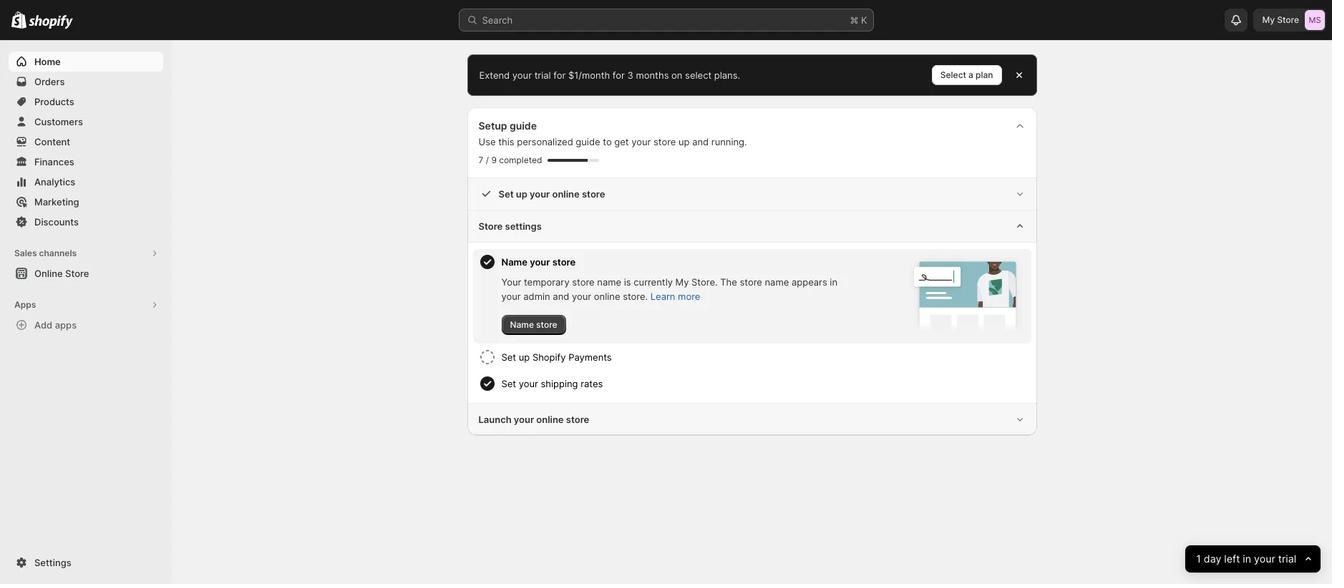 Task type: locate. For each thing, give the bounding box(es) containing it.
store down to
[[582, 188, 605, 200]]

1 horizontal spatial trial
[[1279, 552, 1297, 565]]

store for online store
[[65, 268, 89, 279]]

2 vertical spatial up
[[519, 352, 530, 363]]

trial right left
[[1279, 552, 1297, 565]]

name down admin on the left
[[510, 319, 534, 330]]

for left the 3
[[613, 69, 625, 81]]

guide up this
[[510, 120, 537, 132]]

my up learn more
[[676, 276, 689, 288]]

customers
[[34, 116, 83, 127]]

set for set up your online store
[[499, 188, 514, 200]]

0 vertical spatial store
[[1278, 14, 1300, 25]]

select
[[941, 69, 967, 80]]

0 vertical spatial online
[[552, 188, 580, 200]]

and down temporary
[[553, 291, 570, 302]]

personalized
[[517, 136, 573, 148]]

set your shipping rates button
[[502, 371, 1026, 397]]

store right the
[[740, 276, 763, 288]]

orders link
[[9, 72, 163, 92]]

0 vertical spatial and
[[693, 136, 709, 148]]

1 horizontal spatial name
[[765, 276, 789, 288]]

your left "shipping"
[[519, 378, 538, 390]]

apps button
[[9, 295, 163, 315]]

use this personalized guide to get your store up and running.
[[479, 136, 747, 148]]

rates
[[581, 378, 603, 390]]

store
[[654, 136, 676, 148], [582, 188, 605, 200], [553, 256, 576, 268], [572, 276, 595, 288], [740, 276, 763, 288], [536, 319, 558, 330], [566, 414, 590, 425]]

name store
[[510, 319, 558, 330]]

0 horizontal spatial name
[[597, 276, 622, 288]]

store inside button
[[65, 268, 89, 279]]

trial
[[535, 69, 551, 81], [1279, 552, 1297, 565]]

currently
[[634, 276, 673, 288]]

1 horizontal spatial my
[[1263, 14, 1275, 25]]

up left shopify
[[519, 352, 530, 363]]

store inside launch your online store dropdown button
[[566, 414, 590, 425]]

my
[[1263, 14, 1275, 25], [676, 276, 689, 288]]

running.
[[712, 136, 747, 148]]

content
[[34, 136, 70, 148]]

name for name your store
[[502, 256, 528, 268]]

more
[[678, 291, 701, 302]]

name your store button
[[502, 249, 842, 275]]

set up launch
[[502, 378, 516, 390]]

trial left "$1/month"
[[535, 69, 551, 81]]

name
[[502, 256, 528, 268], [510, 319, 534, 330]]

products
[[34, 96, 74, 107]]

your up settings
[[530, 188, 550, 200]]

online store button
[[0, 264, 172, 284]]

set
[[499, 188, 514, 200], [502, 352, 516, 363], [502, 378, 516, 390]]

2 vertical spatial set
[[502, 378, 516, 390]]

extend
[[479, 69, 510, 81]]

for left "$1/month"
[[554, 69, 566, 81]]

3
[[628, 69, 634, 81]]

online inside launch your online store dropdown button
[[537, 414, 564, 425]]

up inside dropdown button
[[519, 352, 530, 363]]

select
[[685, 69, 712, 81]]

learn more
[[651, 291, 701, 302]]

0 horizontal spatial for
[[554, 69, 566, 81]]

1 horizontal spatial for
[[613, 69, 625, 81]]

0 vertical spatial set
[[499, 188, 514, 200]]

my left my store icon
[[1263, 14, 1275, 25]]

1 vertical spatial online
[[594, 291, 620, 302]]

2 horizontal spatial store
[[1278, 14, 1300, 25]]

online inside your temporary store name is currently my store. the store name appears in your admin and your online store.
[[594, 291, 620, 302]]

online down personalized
[[552, 188, 580, 200]]

1 vertical spatial up
[[516, 188, 528, 200]]

online left store.
[[594, 291, 620, 302]]

0 vertical spatial my
[[1263, 14, 1275, 25]]

store inside name your store dropdown button
[[553, 256, 576, 268]]

set right the mark set up shopify payments as done icon
[[502, 352, 516, 363]]

name up your
[[502, 256, 528, 268]]

finances link
[[9, 152, 163, 172]]

store right get
[[654, 136, 676, 148]]

up
[[679, 136, 690, 148], [516, 188, 528, 200], [519, 352, 530, 363]]

is
[[624, 276, 631, 288]]

0 horizontal spatial shopify image
[[11, 11, 27, 29]]

1 horizontal spatial store
[[479, 221, 503, 232]]

name inside 'name store' link
[[510, 319, 534, 330]]

1 horizontal spatial in
[[1243, 552, 1252, 565]]

your
[[502, 276, 522, 288]]

analytics
[[34, 176, 75, 188]]

online down set your shipping rates
[[537, 414, 564, 425]]

discounts link
[[9, 212, 163, 232]]

your up temporary
[[530, 256, 550, 268]]

7
[[479, 155, 484, 165]]

0 horizontal spatial store
[[65, 268, 89, 279]]

1 vertical spatial store
[[479, 221, 503, 232]]

your right extend
[[513, 69, 532, 81]]

channels
[[39, 248, 77, 259]]

your right get
[[632, 136, 651, 148]]

name inside name your store dropdown button
[[502, 256, 528, 268]]

1 vertical spatial name
[[510, 319, 534, 330]]

0 vertical spatial in
[[830, 276, 838, 288]]

discounts
[[34, 216, 79, 228]]

guide left to
[[576, 136, 600, 148]]

my inside your temporary store name is currently my store. the store name appears in your admin and your online store.
[[676, 276, 689, 288]]

shopify image
[[11, 11, 27, 29], [29, 15, 73, 29]]

learn
[[651, 291, 676, 302]]

1 horizontal spatial shopify image
[[29, 15, 73, 29]]

2 vertical spatial store
[[65, 268, 89, 279]]

1 name from the left
[[597, 276, 622, 288]]

2 for from the left
[[613, 69, 625, 81]]

store settings
[[479, 221, 542, 232]]

online inside the set up your online store dropdown button
[[552, 188, 580, 200]]

store up temporary
[[553, 256, 576, 268]]

in right appears
[[830, 276, 838, 288]]

1 vertical spatial set
[[502, 352, 516, 363]]

1 horizontal spatial and
[[693, 136, 709, 148]]

up inside dropdown button
[[516, 188, 528, 200]]

1 horizontal spatial guide
[[576, 136, 600, 148]]

plans.
[[714, 69, 740, 81]]

home
[[34, 56, 61, 67]]

1 vertical spatial and
[[553, 291, 570, 302]]

store down admin on the left
[[536, 319, 558, 330]]

1 vertical spatial in
[[1243, 552, 1252, 565]]

online
[[552, 188, 580, 200], [594, 291, 620, 302], [537, 414, 564, 425]]

0 vertical spatial name
[[502, 256, 528, 268]]

⌘ k
[[850, 14, 868, 26]]

customers link
[[9, 112, 163, 132]]

in right left
[[1243, 552, 1252, 565]]

apps
[[14, 299, 36, 310]]

add
[[34, 319, 52, 331]]

name your store
[[502, 256, 576, 268]]

and left running.
[[693, 136, 709, 148]]

store down sales channels button
[[65, 268, 89, 279]]

store for my store
[[1278, 14, 1300, 25]]

settings
[[505, 221, 542, 232]]

name left is
[[597, 276, 622, 288]]

your down your
[[502, 291, 521, 302]]

your
[[513, 69, 532, 81], [632, 136, 651, 148], [530, 188, 550, 200], [530, 256, 550, 268], [502, 291, 521, 302], [572, 291, 592, 302], [519, 378, 538, 390], [514, 414, 534, 425], [1254, 552, 1276, 565]]

0 horizontal spatial in
[[830, 276, 838, 288]]

and inside your temporary store name is currently my store. the store name appears in your admin and your online store.
[[553, 291, 570, 302]]

your right left
[[1254, 552, 1276, 565]]

set for set up shopify payments
[[502, 352, 516, 363]]

1 vertical spatial my
[[676, 276, 689, 288]]

learn more link
[[651, 291, 701, 302]]

up left running.
[[679, 136, 690, 148]]

store down rates
[[566, 414, 590, 425]]

launch your online store button
[[467, 404, 1037, 435]]

name
[[597, 276, 622, 288], [765, 276, 789, 288]]

0 vertical spatial guide
[[510, 120, 537, 132]]

0 vertical spatial trial
[[535, 69, 551, 81]]

store left my store icon
[[1278, 14, 1300, 25]]

1 vertical spatial trial
[[1279, 552, 1297, 565]]

up for set up your online store
[[516, 188, 528, 200]]

sales channels button
[[9, 243, 163, 264]]

set inside dropdown button
[[499, 188, 514, 200]]

marketing link
[[9, 192, 163, 212]]

plan
[[976, 69, 994, 80]]

set up store settings
[[499, 188, 514, 200]]

0 horizontal spatial and
[[553, 291, 570, 302]]

up up settings
[[516, 188, 528, 200]]

name left appears
[[765, 276, 789, 288]]

store left settings
[[479, 221, 503, 232]]

0 horizontal spatial my
[[676, 276, 689, 288]]

in inside dropdown button
[[1243, 552, 1252, 565]]

2 vertical spatial online
[[537, 414, 564, 425]]

completed
[[499, 155, 542, 165]]

store
[[1278, 14, 1300, 25], [479, 221, 503, 232], [65, 268, 89, 279]]

k
[[861, 14, 868, 26]]

0 horizontal spatial trial
[[535, 69, 551, 81]]



Task type: vqa. For each thing, say whether or not it's contained in the screenshot.
Set up Shopify Payments DROPDOWN BUTTON
yes



Task type: describe. For each thing, give the bounding box(es) containing it.
to
[[603, 136, 612, 148]]

⌘
[[850, 14, 859, 26]]

set up your online store button
[[467, 178, 1037, 210]]

online store link
[[9, 264, 163, 284]]

1 for from the left
[[554, 69, 566, 81]]

1
[[1196, 552, 1201, 565]]

name for name store
[[510, 319, 534, 330]]

store.
[[623, 291, 648, 302]]

this
[[498, 136, 515, 148]]

get
[[615, 136, 629, 148]]

/
[[486, 155, 489, 165]]

finances
[[34, 156, 74, 168]]

7 / 9 completed
[[479, 155, 542, 165]]

home link
[[9, 52, 163, 72]]

mark set up shopify payments as done image
[[479, 349, 496, 366]]

setup
[[479, 120, 507, 132]]

store right temporary
[[572, 276, 595, 288]]

analytics link
[[9, 172, 163, 192]]

use
[[479, 136, 496, 148]]

online
[[34, 268, 63, 279]]

set up your online store
[[499, 188, 605, 200]]

on
[[672, 69, 683, 81]]

temporary
[[524, 276, 570, 288]]

appears
[[792, 276, 828, 288]]

months
[[636, 69, 669, 81]]

name store link
[[502, 315, 566, 335]]

your right launch
[[514, 414, 534, 425]]

content link
[[9, 132, 163, 152]]

launch your online store
[[479, 414, 590, 425]]

add apps
[[34, 319, 77, 331]]

$1/month
[[569, 69, 610, 81]]

set up shopify payments
[[502, 352, 612, 363]]

your temporary store name is currently my store. the store name appears in your admin and your online store.
[[502, 276, 838, 302]]

set up shopify payments button
[[502, 344, 1026, 370]]

setup guide
[[479, 120, 537, 132]]

extend your trial for $1/month for 3 months on select plans.
[[479, 69, 740, 81]]

payments
[[569, 352, 612, 363]]

admin
[[524, 291, 550, 302]]

trial inside dropdown button
[[1279, 552, 1297, 565]]

sales channels
[[14, 248, 77, 259]]

shopify
[[533, 352, 566, 363]]

a
[[969, 69, 974, 80]]

store settings button
[[467, 211, 1037, 243]]

search
[[482, 14, 513, 26]]

store inside 'name store' link
[[536, 319, 558, 330]]

in inside your temporary store name is currently my store. the store name appears in your admin and your online store.
[[830, 276, 838, 288]]

settings link
[[9, 553, 163, 573]]

my store image
[[1305, 10, 1325, 30]]

store.
[[692, 276, 718, 288]]

1 day left in your trial
[[1196, 552, 1297, 565]]

store inside the set up your online store dropdown button
[[582, 188, 605, 200]]

set for set your shipping rates
[[502, 378, 516, 390]]

2 name from the left
[[765, 276, 789, 288]]

0 vertical spatial up
[[679, 136, 690, 148]]

settings
[[34, 557, 71, 569]]

store inside dropdown button
[[479, 221, 503, 232]]

marketing
[[34, 196, 79, 208]]

my store
[[1263, 14, 1300, 25]]

select a plan
[[941, 69, 994, 80]]

your right admin on the left
[[572, 291, 592, 302]]

add apps button
[[9, 315, 163, 335]]

orders
[[34, 76, 65, 87]]

your inside dropdown button
[[530, 188, 550, 200]]

online store
[[34, 268, 89, 279]]

9
[[491, 155, 497, 165]]

0 horizontal spatial guide
[[510, 120, 537, 132]]

name your store element
[[502, 275, 842, 335]]

sales
[[14, 248, 37, 259]]

left
[[1225, 552, 1240, 565]]

select a plan link
[[932, 65, 1002, 85]]

apps
[[55, 319, 77, 331]]

1 day left in your trial button
[[1186, 546, 1321, 573]]

1 vertical spatial guide
[[576, 136, 600, 148]]

launch
[[479, 414, 512, 425]]

shipping
[[541, 378, 578, 390]]

up for set up shopify payments
[[519, 352, 530, 363]]

set your shipping rates
[[502, 378, 603, 390]]

products link
[[9, 92, 163, 112]]

day
[[1204, 552, 1222, 565]]



